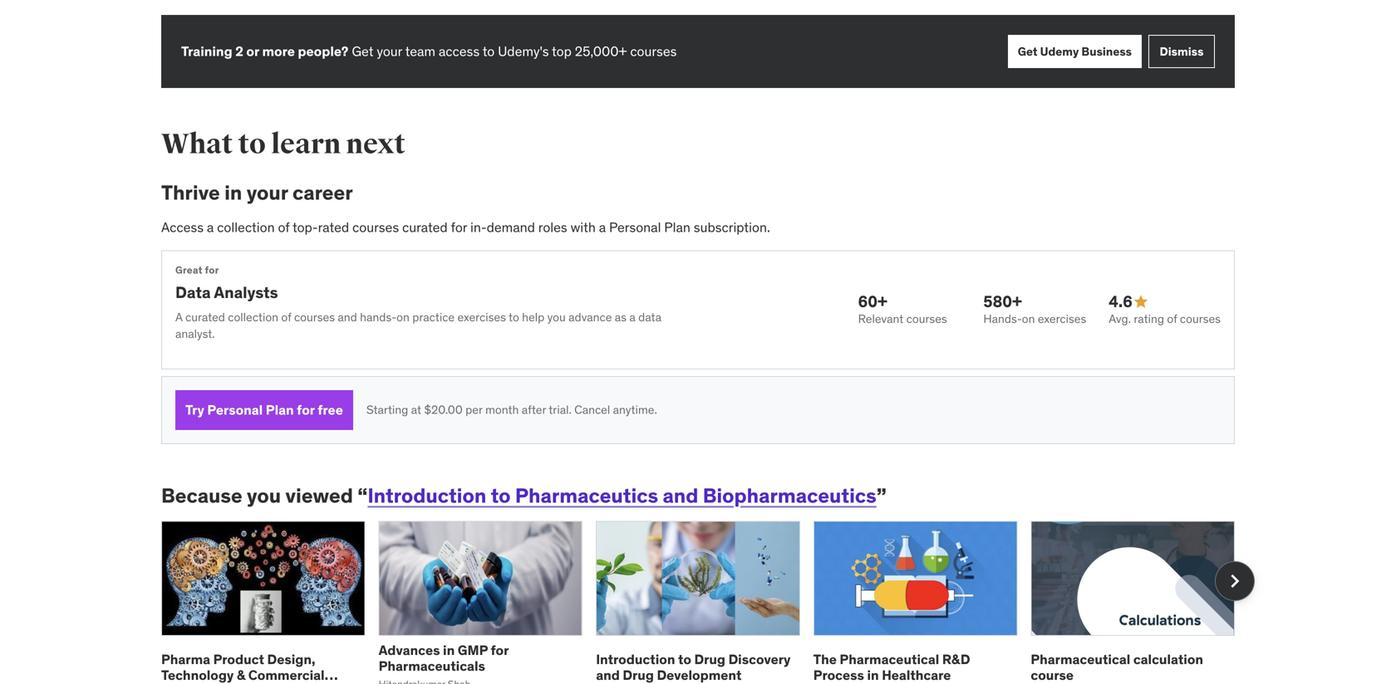 Task type: vqa. For each thing, say whether or not it's contained in the screenshot.
Share
no



Task type: describe. For each thing, give the bounding box(es) containing it.
anytime.
[[613, 403, 657, 418]]

60+ relevant courses
[[858, 292, 947, 327]]

per
[[466, 403, 483, 418]]

udemy's
[[498, 43, 549, 60]]

the pharmaceutical r&d process in healthcare link
[[814, 652, 971, 685]]

help
[[522, 310, 545, 325]]

thrive
[[161, 181, 220, 205]]

&
[[237, 668, 245, 685]]

roles
[[538, 219, 568, 236]]

courses inside great for data analysts a curated collection of courses and hands-on practice exercises to help you advance as a data analyst.
[[294, 310, 335, 325]]

curated inside great for data analysts a curated collection of courses and hands-on practice exercises to help you advance as a data analyst.
[[185, 310, 225, 325]]

courses right "rating"
[[1180, 312, 1221, 327]]

introduction inside introduction to drug discovery and drug development
[[596, 652, 675, 669]]

access a collection of top-rated courses curated for in-demand roles with a personal plan subscription.
[[161, 219, 770, 236]]

to inside great for data analysts a curated collection of courses and hands-on practice exercises to help you advance as a data analyst.
[[509, 310, 519, 325]]

introduction to drug discovery and drug development link
[[596, 652, 791, 685]]

thrive in your career
[[161, 181, 353, 205]]

trial.
[[549, 403, 572, 418]]

data
[[639, 310, 662, 325]]

get udemy business
[[1018, 44, 1132, 59]]

0 vertical spatial collection
[[217, 219, 275, 236]]

courses right rated
[[352, 219, 399, 236]]

try personal plan for free
[[185, 402, 343, 419]]

hands-
[[360, 310, 397, 325]]

pharmaceutics
[[515, 484, 658, 509]]

relevant
[[858, 312, 904, 327]]

for inside advances in gmp for pharmaceuticals
[[491, 642, 509, 659]]

2 horizontal spatial and
[[663, 484, 699, 509]]

technology
[[161, 668, 234, 685]]

60+
[[858, 292, 888, 312]]

career
[[293, 181, 353, 205]]

at
[[411, 403, 421, 418]]

advances
[[379, 642, 440, 659]]

top-
[[293, 219, 318, 236]]

discovery
[[729, 652, 791, 669]]

cancel
[[575, 403, 610, 418]]

demand
[[487, 219, 535, 236]]

practice
[[412, 310, 455, 325]]

business
[[1082, 44, 1132, 59]]

design,
[[267, 652, 315, 669]]

in for gmp
[[443, 642, 455, 659]]

advances in gmp for pharmaceuticals link
[[379, 642, 509, 675]]

try
[[185, 402, 204, 419]]

healthcare
[[882, 668, 951, 685]]

pharmaceutical calculation course link
[[1031, 652, 1204, 685]]

in for your
[[225, 181, 242, 205]]

carousel element
[[161, 522, 1255, 685]]

analysts
[[214, 282, 278, 302]]

development
[[657, 668, 742, 685]]

or
[[246, 43, 259, 60]]

a inside great for data analysts a curated collection of courses and hands-on practice exercises to help you advance as a data analyst.
[[630, 310, 636, 325]]

great
[[175, 264, 203, 277]]

rating
[[1134, 312, 1165, 327]]

and inside great for data analysts a curated collection of courses and hands-on practice exercises to help you advance as a data analyst.
[[338, 310, 357, 325]]

dismiss
[[1160, 44, 1204, 59]]

to inside introduction to drug discovery and drug development
[[678, 652, 692, 669]]

because
[[161, 484, 242, 509]]

25,000+
[[575, 43, 627, 60]]

month
[[485, 403, 519, 418]]

1 vertical spatial plan
[[266, 402, 294, 419]]

next image
[[1222, 568, 1249, 595]]

avg. rating of courses
[[1109, 312, 1221, 327]]

1 horizontal spatial personal
[[609, 219, 661, 236]]

as
[[615, 310, 627, 325]]

more
[[262, 43, 295, 60]]

0 horizontal spatial get
[[352, 43, 374, 60]]

what
[[161, 127, 233, 162]]

what to learn next
[[161, 127, 405, 162]]

1 vertical spatial you
[[247, 484, 281, 509]]

you inside great for data analysts a curated collection of courses and hands-on practice exercises to help you advance as a data analyst.
[[547, 310, 566, 325]]

pharma product design, technology & commercial manufacturing
[[161, 652, 325, 685]]

"
[[358, 484, 368, 509]]

"
[[877, 484, 887, 509]]

1 vertical spatial personal
[[207, 402, 263, 419]]

calculation
[[1134, 652, 1204, 669]]

viewed
[[285, 484, 353, 509]]

pharmaceuticals
[[379, 658, 485, 675]]

process
[[814, 668, 864, 685]]

in-
[[470, 219, 487, 236]]



Task type: locate. For each thing, give the bounding box(es) containing it.
for inside great for data analysts a curated collection of courses and hands-on practice exercises to help you advance as a data analyst.
[[205, 264, 219, 277]]

1 horizontal spatial your
[[377, 43, 402, 60]]

gmp
[[458, 642, 488, 659]]

0 vertical spatial and
[[338, 310, 357, 325]]

with
[[571, 219, 596, 236]]

exercises left avg.
[[1038, 312, 1087, 327]]

manufacturing
[[161, 684, 255, 685]]

subscription.
[[694, 219, 770, 236]]

in left gmp
[[443, 642, 455, 659]]

1 vertical spatial your
[[247, 181, 288, 205]]

you right help
[[547, 310, 566, 325]]

1 horizontal spatial drug
[[695, 652, 726, 669]]

introduction to pharmaceutics and biopharmaceutics link
[[368, 484, 877, 509]]

0 vertical spatial your
[[377, 43, 402, 60]]

introduction
[[368, 484, 487, 509], [596, 652, 675, 669]]

your left team
[[377, 43, 402, 60]]

of
[[278, 219, 290, 236], [281, 310, 291, 325], [1167, 312, 1178, 327]]

pharmaceutical
[[840, 652, 940, 669], [1031, 652, 1131, 669]]

data
[[175, 282, 211, 302]]

for
[[451, 219, 467, 236], [205, 264, 219, 277], [297, 402, 315, 419], [491, 642, 509, 659]]

pharmaceutical inside pharmaceutical calculation course
[[1031, 652, 1131, 669]]

plan left subscription.
[[664, 219, 691, 236]]

rated
[[318, 219, 349, 236]]

avg.
[[1109, 312, 1131, 327]]

great for data analysts a curated collection of courses and hands-on practice exercises to help you advance as a data analyst.
[[175, 264, 662, 341]]

drug
[[695, 652, 726, 669], [623, 668, 654, 685]]

exercises
[[458, 310, 506, 325], [1038, 312, 1087, 327]]

try personal plan for free link
[[175, 391, 353, 430]]

collection inside great for data analysts a curated collection of courses and hands-on practice exercises to help you advance as a data analyst.
[[228, 310, 278, 325]]

because you viewed " introduction to pharmaceutics and biopharmaceutics "
[[161, 484, 887, 509]]

your down what to learn next
[[247, 181, 288, 205]]

get right people?
[[352, 43, 374, 60]]

hands-
[[984, 312, 1022, 327]]

1 horizontal spatial and
[[596, 668, 620, 685]]

580+ hands-on exercises
[[984, 292, 1087, 327]]

collection down thrive in your career
[[217, 219, 275, 236]]

0 horizontal spatial a
[[207, 219, 214, 236]]

0 vertical spatial curated
[[402, 219, 448, 236]]

pharmaceutical inside the pharmaceutical r&d process in healthcare
[[840, 652, 940, 669]]

small image
[[1133, 294, 1150, 310]]

courses right relevant
[[907, 312, 947, 327]]

training 2 or more people? get your team access to udemy's top 25,000+ courses
[[181, 43, 677, 60]]

1 horizontal spatial introduction
[[596, 652, 675, 669]]

r&d
[[943, 652, 971, 669]]

0 horizontal spatial drug
[[623, 668, 654, 685]]

1 vertical spatial curated
[[185, 310, 225, 325]]

0 horizontal spatial personal
[[207, 402, 263, 419]]

exercises right practice
[[458, 310, 506, 325]]

4.6
[[1109, 292, 1133, 312]]

0 horizontal spatial your
[[247, 181, 288, 205]]

biopharmaceutics
[[703, 484, 877, 509]]

you left viewed
[[247, 484, 281, 509]]

on down 580+
[[1022, 312, 1035, 327]]

personal right with
[[609, 219, 661, 236]]

1 vertical spatial and
[[663, 484, 699, 509]]

exercises inside 580+ hands-on exercises
[[1038, 312, 1087, 327]]

0 horizontal spatial plan
[[266, 402, 294, 419]]

a right with
[[599, 219, 606, 236]]

pharma
[[161, 652, 210, 669]]

2 horizontal spatial a
[[630, 310, 636, 325]]

udemy
[[1040, 44, 1079, 59]]

training
[[181, 43, 232, 60]]

in right thrive
[[225, 181, 242, 205]]

1 horizontal spatial pharmaceutical
[[1031, 652, 1131, 669]]

in right process
[[867, 668, 879, 685]]

on
[[397, 310, 410, 325], [1022, 312, 1035, 327]]

0 vertical spatial personal
[[609, 219, 661, 236]]

analyst.
[[175, 327, 215, 341]]

2 vertical spatial in
[[867, 668, 879, 685]]

commercial
[[248, 668, 325, 685]]

on inside great for data analysts a curated collection of courses and hands-on practice exercises to help you advance as a data analyst.
[[397, 310, 410, 325]]

starting at $20.00 per month after trial. cancel anytime.
[[366, 403, 657, 418]]

get udemy business link
[[1008, 35, 1142, 68]]

pharma product design, technology & commercial manufacturing link
[[161, 652, 338, 685]]

1 horizontal spatial get
[[1018, 44, 1038, 59]]

and inside introduction to drug discovery and drug development
[[596, 668, 620, 685]]

advance
[[569, 310, 612, 325]]

0 horizontal spatial in
[[225, 181, 242, 205]]

personal right the try at the bottom left
[[207, 402, 263, 419]]

learn
[[271, 127, 341, 162]]

0 vertical spatial you
[[547, 310, 566, 325]]

2
[[235, 43, 243, 60]]

you
[[547, 310, 566, 325], [247, 484, 281, 509]]

2 vertical spatial and
[[596, 668, 620, 685]]

for right gmp
[[491, 642, 509, 659]]

for right great
[[205, 264, 219, 277]]

access
[[439, 43, 480, 60]]

personal
[[609, 219, 661, 236], [207, 402, 263, 419]]

courses left hands-
[[294, 310, 335, 325]]

curated left the in-
[[402, 219, 448, 236]]

1 vertical spatial collection
[[228, 310, 278, 325]]

of inside great for data analysts a curated collection of courses and hands-on practice exercises to help you advance as a data analyst.
[[281, 310, 291, 325]]

collection down analysts
[[228, 310, 278, 325]]

exercises inside great for data analysts a curated collection of courses and hands-on practice exercises to help you advance as a data analyst.
[[458, 310, 506, 325]]

for left the in-
[[451, 219, 467, 236]]

0 horizontal spatial exercises
[[458, 310, 506, 325]]

the
[[814, 652, 837, 669]]

starting
[[366, 403, 408, 418]]

product
[[213, 652, 264, 669]]

in inside the pharmaceutical r&d process in healthcare
[[867, 668, 879, 685]]

0 horizontal spatial on
[[397, 310, 410, 325]]

1 horizontal spatial plan
[[664, 219, 691, 236]]

a right "access"
[[207, 219, 214, 236]]

data analysts link
[[175, 282, 278, 302]]

the pharmaceutical r&d process in healthcare
[[814, 652, 971, 685]]

1 horizontal spatial exercises
[[1038, 312, 1087, 327]]

0 vertical spatial in
[[225, 181, 242, 205]]

580+
[[984, 292, 1022, 312]]

team
[[405, 43, 436, 60]]

courses right 25,000+
[[630, 43, 677, 60]]

drug left the 'discovery'
[[695, 652, 726, 669]]

curated up analyst.
[[185, 310, 225, 325]]

courses
[[630, 43, 677, 60], [352, 219, 399, 236], [294, 310, 335, 325], [907, 312, 947, 327], [1180, 312, 1221, 327]]

0 horizontal spatial and
[[338, 310, 357, 325]]

0 horizontal spatial introduction
[[368, 484, 487, 509]]

on inside 580+ hands-on exercises
[[1022, 312, 1035, 327]]

advances in gmp for pharmaceuticals
[[379, 642, 509, 675]]

in inside advances in gmp for pharmaceuticals
[[443, 642, 455, 659]]

2 horizontal spatial in
[[867, 668, 879, 685]]

collection
[[217, 219, 275, 236], [228, 310, 278, 325]]

dismiss button
[[1149, 35, 1215, 68]]

1 horizontal spatial in
[[443, 642, 455, 659]]

1 vertical spatial in
[[443, 642, 455, 659]]

access
[[161, 219, 204, 236]]

2 pharmaceutical from the left
[[1031, 652, 1131, 669]]

pharmaceutical calculation course
[[1031, 652, 1204, 685]]

1 horizontal spatial you
[[547, 310, 566, 325]]

course
[[1031, 668, 1074, 685]]

drug left development
[[623, 668, 654, 685]]

free
[[318, 402, 343, 419]]

next
[[346, 127, 405, 162]]

0 horizontal spatial pharmaceutical
[[840, 652, 940, 669]]

1 vertical spatial introduction
[[596, 652, 675, 669]]

introduction to drug discovery and drug development
[[596, 652, 791, 685]]

0 horizontal spatial curated
[[185, 310, 225, 325]]

plan left free
[[266, 402, 294, 419]]

a right as
[[630, 310, 636, 325]]

on left practice
[[397, 310, 410, 325]]

for left free
[[297, 402, 315, 419]]

top
[[552, 43, 572, 60]]

get
[[352, 43, 374, 60], [1018, 44, 1038, 59]]

0 vertical spatial introduction
[[368, 484, 487, 509]]

a
[[175, 310, 183, 325]]

after
[[522, 403, 546, 418]]

1 horizontal spatial on
[[1022, 312, 1035, 327]]

people?
[[298, 43, 349, 60]]

thrive in your career element
[[161, 181, 1235, 445]]

1 horizontal spatial a
[[599, 219, 606, 236]]

courses inside the 60+ relevant courses
[[907, 312, 947, 327]]

0 horizontal spatial you
[[247, 484, 281, 509]]

curated
[[402, 219, 448, 236], [185, 310, 225, 325]]

0 vertical spatial plan
[[664, 219, 691, 236]]

1 horizontal spatial curated
[[402, 219, 448, 236]]

$20.00
[[424, 403, 463, 418]]

1 pharmaceutical from the left
[[840, 652, 940, 669]]

get left udemy
[[1018, 44, 1038, 59]]



